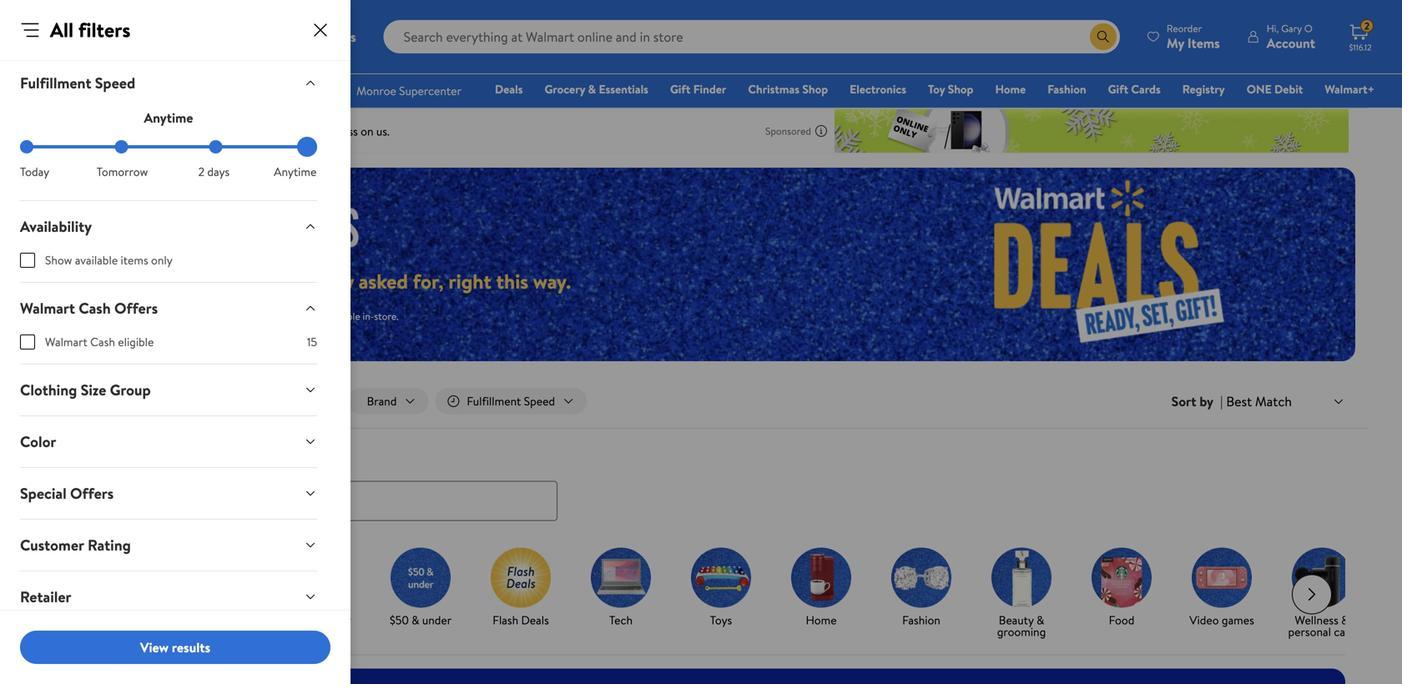 Task type: describe. For each thing, give the bounding box(es) containing it.
this
[[496, 267, 529, 295]]

fulfillment speed button
[[7, 58, 331, 109]]

deals link
[[488, 80, 531, 98]]

asked
[[359, 267, 408, 295]]

close panel image
[[311, 20, 331, 40]]

all inside button
[[85, 393, 99, 409]]

savings
[[122, 267, 185, 295]]

2 for 2
[[1365, 19, 1370, 33]]

& for $10
[[210, 612, 218, 629]]

grocery
[[545, 81, 585, 97]]

clothing
[[20, 380, 77, 401]]

everything
[[217, 267, 311, 295]]

tomorrow
[[97, 164, 148, 180]]

toy shop
[[928, 81, 974, 97]]

walmart cash offers
[[20, 298, 158, 319]]

1 vertical spatial home
[[806, 612, 837, 629]]

0 vertical spatial christmas
[[748, 81, 800, 97]]

all filters dialog
[[0, 0, 351, 685]]

registry link
[[1175, 80, 1233, 98]]

$25 & under
[[290, 612, 351, 629]]

personal
[[1289, 624, 1332, 640]]

1 vertical spatial fashion
[[903, 612, 941, 629]]

grocery & essentials
[[545, 81, 649, 97]]

walmart+
[[1325, 81, 1375, 97]]

toy
[[928, 81, 945, 97]]

fulfillment speed
[[20, 73, 135, 94]]

under for $25 & under
[[322, 612, 351, 629]]

get it by christmas
[[95, 612, 146, 640]]

while supplies last. no rain checks. select items may not be available in-store.
[[67, 309, 399, 323]]

one debit
[[1247, 81, 1303, 97]]

deals inside deals search box
[[53, 448, 89, 469]]

filters inside button
[[101, 393, 131, 409]]

all filters inside dialog
[[50, 16, 131, 44]]

cash for eligible
[[90, 334, 115, 350]]

shop video games. image
[[1192, 548, 1252, 608]]

$25
[[290, 612, 308, 629]]

shop food image
[[1092, 548, 1152, 608]]

$25 & under link
[[277, 548, 364, 630]]

$50
[[390, 612, 409, 629]]

customer rating button
[[7, 520, 331, 571]]

christmas shop link
[[741, 80, 836, 98]]

& for $25
[[311, 612, 319, 629]]

0 horizontal spatial walmart black friday deals for days image
[[67, 206, 374, 247]]

home image
[[791, 548, 852, 608]]

& for grocery
[[588, 81, 596, 97]]

right
[[449, 267, 492, 295]]

search image
[[67, 495, 80, 508]]

Search search field
[[384, 20, 1120, 53]]

walmart cash offers button
[[7, 283, 331, 334]]

2 for 2 days
[[198, 164, 205, 180]]

retailer
[[20, 587, 71, 608]]

be
[[310, 309, 321, 323]]

get
[[98, 612, 117, 629]]

grocery & essentials link
[[537, 80, 656, 98]]

1 horizontal spatial fashion link
[[1040, 80, 1094, 98]]

may
[[273, 309, 291, 323]]

while
[[67, 309, 91, 323]]

view
[[140, 638, 169, 657]]

all filters inside button
[[85, 393, 131, 409]]

sponsored
[[766, 124, 811, 138]]

toys
[[710, 612, 732, 629]]

under for $50 & under
[[422, 612, 452, 629]]

results
[[172, 638, 210, 657]]

1 horizontal spatial home link
[[988, 80, 1034, 98]]

gift finder
[[670, 81, 727, 97]]

essentials
[[599, 81, 649, 97]]

wellness
[[1295, 612, 1339, 629]]

fashion image
[[892, 548, 952, 608]]

deals inside deals "link"
[[495, 81, 523, 97]]

last.
[[130, 309, 147, 323]]

clothing size group button
[[7, 365, 331, 416]]

walmart image
[[27, 23, 135, 50]]

store.
[[374, 309, 399, 323]]

1 horizontal spatial walmart black friday deals for days image
[[879, 168, 1356, 361]]

registry
[[1183, 81, 1225, 97]]

major savings on everything they asked for, right this way.
[[67, 267, 571, 295]]

Deals search field
[[33, 448, 1369, 521]]

1 vertical spatial items
[[247, 309, 271, 323]]

care
[[1334, 624, 1356, 640]]

grooming
[[997, 624, 1046, 640]]

0 vertical spatial anytime
[[144, 109, 193, 127]]

shop twenty-five dollars and under. image
[[291, 548, 351, 608]]

$10 & under link
[[177, 548, 264, 630]]

video
[[1190, 612, 1219, 629]]

sort and filter section element
[[33, 375, 1369, 428]]

electronics link
[[842, 80, 914, 98]]

tech link
[[578, 548, 665, 630]]

video games link
[[1179, 548, 1266, 630]]

they
[[316, 267, 354, 295]]

debit
[[1275, 81, 1303, 97]]

show
[[45, 252, 72, 268]]

sort by |
[[1172, 392, 1223, 411]]

shop beauty and grooming. image
[[992, 548, 1052, 608]]

Anytime radio
[[304, 140, 317, 154]]

special
[[20, 483, 67, 504]]

gift cards
[[1108, 81, 1161, 97]]

clothing size group
[[20, 380, 151, 401]]

walmart for walmart cash eligible
[[45, 334, 88, 350]]

supplies
[[93, 309, 128, 323]]

1 vertical spatial home link
[[778, 548, 865, 630]]

sort
[[1172, 392, 1197, 411]]

& for beauty
[[1037, 612, 1045, 629]]

no
[[150, 309, 163, 323]]

days
[[207, 164, 230, 180]]

anytime inside how fast do you want your order? option group
[[274, 164, 317, 180]]

show available items only
[[45, 252, 173, 268]]

gift cards link
[[1101, 80, 1169, 98]]



Task type: vqa. For each thing, say whether or not it's contained in the screenshot.
 icon
no



Task type: locate. For each thing, give the bounding box(es) containing it.
by inside get it by christmas
[[130, 612, 142, 629]]

anytime down 'anytime' option
[[274, 164, 317, 180]]

deals
[[495, 81, 523, 97], [53, 448, 89, 469], [521, 612, 549, 629]]

shop for toy shop
[[948, 81, 974, 97]]

all inside dialog
[[50, 16, 74, 44]]

flash deals link
[[478, 548, 564, 630]]

1 horizontal spatial available
[[324, 309, 360, 323]]

shop wellness and self-care. image
[[1292, 548, 1352, 608]]

walmart cash eligible
[[45, 334, 154, 350]]

& right $25
[[311, 612, 319, 629]]

filters
[[78, 16, 131, 44], [101, 393, 131, 409]]

gift
[[670, 81, 691, 97], [1108, 81, 1129, 97]]

christmas inside 'link'
[[95, 624, 146, 640]]

None range field
[[20, 145, 317, 149]]

customer
[[20, 535, 84, 556]]

0 horizontal spatial shop
[[803, 81, 828, 97]]

0 vertical spatial home
[[996, 81, 1026, 97]]

today
[[20, 164, 49, 180]]

& inside 'link'
[[311, 612, 319, 629]]

Walmart Site-Wide search field
[[384, 20, 1120, 53]]

all filters down walmart cash eligible
[[85, 393, 131, 409]]

finder
[[694, 81, 727, 97]]

1 horizontal spatial all
[[85, 393, 99, 409]]

electronics
[[850, 81, 907, 97]]

Show available items only checkbox
[[20, 253, 35, 268]]

0 vertical spatial cash
[[79, 298, 111, 319]]

offers down savings
[[114, 298, 158, 319]]

beauty & grooming
[[997, 612, 1046, 640]]

0 horizontal spatial fashion
[[903, 612, 941, 629]]

Search in deals search field
[[53, 481, 558, 521]]

1 horizontal spatial shop
[[948, 81, 974, 97]]

0 vertical spatial all
[[50, 16, 74, 44]]

& right beauty
[[1037, 612, 1045, 629]]

anytime up how fast do you want your order? option group
[[144, 109, 193, 127]]

walmart down the show on the left
[[20, 298, 75, 319]]

shop
[[803, 81, 828, 97], [948, 81, 974, 97]]

cash down major
[[79, 298, 111, 319]]

eligible
[[118, 334, 154, 350]]

& right wellness
[[1342, 612, 1349, 629]]

1 horizontal spatial anytime
[[274, 164, 317, 180]]

0 vertical spatial by
[[1200, 392, 1214, 411]]

1 vertical spatial 2
[[198, 164, 205, 180]]

1 vertical spatial offers
[[70, 483, 114, 504]]

gift for gift cards
[[1108, 81, 1129, 97]]

home right toy shop "link"
[[996, 81, 1026, 97]]

under right $10
[[221, 612, 250, 629]]

fashion
[[1048, 81, 1087, 97], [903, 612, 941, 629]]

0 horizontal spatial by
[[130, 612, 142, 629]]

0 horizontal spatial gift
[[670, 81, 691, 97]]

& right "$50"
[[412, 612, 420, 629]]

fashion left the gift cards
[[1048, 81, 1087, 97]]

by left the |
[[1200, 392, 1214, 411]]

0 horizontal spatial fashion link
[[878, 548, 965, 630]]

food link
[[1079, 548, 1165, 630]]

2 horizontal spatial under
[[422, 612, 452, 629]]

None radio
[[209, 140, 223, 154]]

2 inside how fast do you want your order? option group
[[198, 164, 205, 180]]

deals up special offers
[[53, 448, 89, 469]]

0 horizontal spatial christmas
[[95, 624, 146, 640]]

video games
[[1190, 612, 1255, 629]]

cards
[[1132, 81, 1161, 97]]

available right the show on the left
[[75, 252, 118, 268]]

gift left cards
[[1108, 81, 1129, 97]]

3 under from the left
[[422, 612, 452, 629]]

deals inside flash deals link
[[521, 612, 549, 629]]

all filters
[[50, 16, 131, 44], [85, 393, 131, 409]]

under right "$50"
[[422, 612, 452, 629]]

available
[[75, 252, 118, 268], [324, 309, 360, 323]]

$50 & under
[[390, 612, 452, 629]]

2 under from the left
[[322, 612, 351, 629]]

Today radio
[[20, 140, 33, 154]]

cash for offers
[[79, 298, 111, 319]]

none range field inside the all filters dialog
[[20, 145, 317, 149]]

& for wellness
[[1342, 612, 1349, 629]]

available inside the all filters dialog
[[75, 252, 118, 268]]

1 under from the left
[[221, 612, 250, 629]]

items left may
[[247, 309, 271, 323]]

only
[[151, 252, 173, 268]]

shop inside "link"
[[948, 81, 974, 97]]

by inside 'sort and filter section' element
[[1200, 392, 1214, 411]]

on
[[190, 267, 212, 295]]

flash deals image
[[491, 548, 551, 608]]

1 vertical spatial cash
[[90, 334, 115, 350]]

shop tech. image
[[591, 548, 651, 608]]

0 horizontal spatial home link
[[778, 548, 865, 630]]

shop for christmas shop
[[803, 81, 828, 97]]

1 vertical spatial filters
[[101, 393, 131, 409]]

offers right special
[[70, 483, 114, 504]]

cash inside dropdown button
[[79, 298, 111, 319]]

0 vertical spatial deals
[[495, 81, 523, 97]]

deals right flash
[[521, 612, 549, 629]]

gift for gift finder
[[670, 81, 691, 97]]

games
[[1222, 612, 1255, 629]]

shop toys. image
[[691, 548, 751, 608]]

deals left grocery
[[495, 81, 523, 97]]

flash deals
[[493, 612, 549, 629]]

how fast do you want your order? option group
[[20, 140, 317, 180]]

0 vertical spatial home link
[[988, 80, 1034, 98]]

flash
[[493, 612, 519, 629]]

1 horizontal spatial christmas
[[748, 81, 800, 97]]

get it by christmas link
[[77, 548, 164, 642]]

offers
[[114, 298, 158, 319], [70, 483, 114, 504]]

retailer button
[[7, 572, 331, 623]]

Tomorrow radio
[[115, 140, 128, 154]]

0 vertical spatial available
[[75, 252, 118, 268]]

1 vertical spatial available
[[324, 309, 360, 323]]

1 vertical spatial by
[[130, 612, 142, 629]]

2 vertical spatial deals
[[521, 612, 549, 629]]

shop ten dollars and under. image
[[190, 548, 250, 608]]

for,
[[413, 267, 444, 295]]

2 gift from the left
[[1108, 81, 1129, 97]]

0 vertical spatial filters
[[78, 16, 131, 44]]

walmart+ link
[[1318, 80, 1382, 98]]

toy shop link
[[921, 80, 981, 98]]

availability button
[[7, 201, 331, 252]]

next slide for chipmodulewithimages list image
[[1292, 575, 1332, 615]]

items left "only"
[[121, 252, 148, 268]]

2 left days
[[198, 164, 205, 180]]

walmart inside dropdown button
[[20, 298, 75, 319]]

available right be
[[324, 309, 360, 323]]

0 vertical spatial items
[[121, 252, 148, 268]]

shop right toy
[[948, 81, 974, 97]]

walmart for walmart cash offers
[[20, 298, 75, 319]]

1 vertical spatial anytime
[[274, 164, 317, 180]]

&
[[588, 81, 596, 97], [210, 612, 218, 629], [311, 612, 319, 629], [412, 612, 420, 629], [1037, 612, 1045, 629], [1342, 612, 1349, 629]]

under for $10 & under
[[221, 612, 250, 629]]

one
[[1247, 81, 1272, 97]]

1 horizontal spatial 2
[[1365, 19, 1370, 33]]

all up "fulfillment"
[[50, 16, 74, 44]]

None checkbox
[[20, 335, 35, 350]]

0 horizontal spatial all
[[50, 16, 74, 44]]

under right $25
[[322, 612, 351, 629]]

in-
[[363, 309, 374, 323]]

1 horizontal spatial gift
[[1108, 81, 1129, 97]]

0 horizontal spatial items
[[121, 252, 148, 268]]

cash
[[79, 298, 111, 319], [90, 334, 115, 350]]

checks.
[[184, 309, 215, 323]]

rating
[[88, 535, 131, 556]]

0 vertical spatial offers
[[114, 298, 158, 319]]

1 horizontal spatial items
[[247, 309, 271, 323]]

1 vertical spatial christmas
[[95, 624, 146, 640]]

1 horizontal spatial under
[[322, 612, 351, 629]]

& right grocery
[[588, 81, 596, 97]]

food
[[1109, 612, 1135, 629]]

get gifts in time for christmas. image
[[90, 548, 150, 608]]

speed
[[95, 73, 135, 94]]

2 shop from the left
[[948, 81, 974, 97]]

0 vertical spatial fashion
[[1048, 81, 1087, 97]]

0 vertical spatial all filters
[[50, 16, 131, 44]]

size
[[81, 380, 106, 401]]

customer rating
[[20, 535, 131, 556]]

1 shop from the left
[[803, 81, 828, 97]]

$10 & under
[[191, 612, 250, 629]]

0 horizontal spatial under
[[221, 612, 250, 629]]

christmas
[[748, 81, 800, 97], [95, 624, 146, 640]]

home down home image
[[806, 612, 837, 629]]

home link
[[988, 80, 1034, 98], [778, 548, 865, 630]]

1 horizontal spatial home
[[996, 81, 1026, 97]]

0 horizontal spatial 2
[[198, 164, 205, 180]]

color
[[20, 432, 56, 452]]

1 vertical spatial all filters
[[85, 393, 131, 409]]

1 vertical spatial deals
[[53, 448, 89, 469]]

& inside 'beauty & grooming'
[[1037, 612, 1045, 629]]

& for $50
[[412, 612, 420, 629]]

shop up sponsored
[[803, 81, 828, 97]]

1 horizontal spatial by
[[1200, 392, 1214, 411]]

0 horizontal spatial anytime
[[144, 109, 193, 127]]

view results
[[140, 638, 210, 657]]

1 vertical spatial all
[[85, 393, 99, 409]]

0 horizontal spatial home
[[806, 612, 837, 629]]

cash down supplies
[[90, 334, 115, 350]]

by right it
[[130, 612, 142, 629]]

beauty
[[999, 612, 1034, 629]]

wellness & personal care link
[[1279, 548, 1366, 642]]

one debit link
[[1240, 80, 1311, 98]]

0 vertical spatial fashion link
[[1040, 80, 1094, 98]]

gift left finder
[[670, 81, 691, 97]]

anytime
[[144, 109, 193, 127], [274, 164, 317, 180]]

0 vertical spatial walmart
[[20, 298, 75, 319]]

toys link
[[678, 548, 765, 630]]

filters inside dialog
[[78, 16, 131, 44]]

gift finder link
[[663, 80, 734, 98]]

$116.12
[[1350, 42, 1372, 53]]

items inside the all filters dialog
[[121, 252, 148, 268]]

all filters up fulfillment speed
[[50, 16, 131, 44]]

it
[[120, 612, 127, 629]]

beauty & grooming link
[[978, 548, 1065, 642]]

group
[[110, 380, 151, 401]]

fashion link
[[1040, 80, 1094, 98], [878, 548, 965, 630]]

all left the group
[[85, 393, 99, 409]]

& inside wellness & personal care
[[1342, 612, 1349, 629]]

1 vertical spatial fashion link
[[878, 548, 965, 630]]

$50 & under link
[[377, 548, 464, 630]]

christmas shop
[[748, 81, 828, 97]]

select
[[218, 309, 245, 323]]

0 vertical spatial 2
[[1365, 19, 1370, 33]]

walmart down 'while'
[[45, 334, 88, 350]]

way.
[[533, 267, 571, 295]]

fashion down fashion "image"
[[903, 612, 941, 629]]

under inside 'link'
[[322, 612, 351, 629]]

special offers
[[20, 483, 114, 504]]

0 horizontal spatial available
[[75, 252, 118, 268]]

wellness & personal care
[[1289, 612, 1356, 640]]

tech
[[609, 612, 633, 629]]

2 up the $116.12
[[1365, 19, 1370, 33]]

& right $10
[[210, 612, 218, 629]]

$10
[[191, 612, 207, 629]]

shop fifty dollars and under. image
[[391, 548, 451, 608]]

walmart black friday deals for days image
[[879, 168, 1356, 361], [67, 206, 374, 247]]

by
[[1200, 392, 1214, 411], [130, 612, 142, 629]]

15
[[307, 334, 317, 350]]

1 vertical spatial walmart
[[45, 334, 88, 350]]

1 gift from the left
[[670, 81, 691, 97]]

1 horizontal spatial fashion
[[1048, 81, 1087, 97]]



